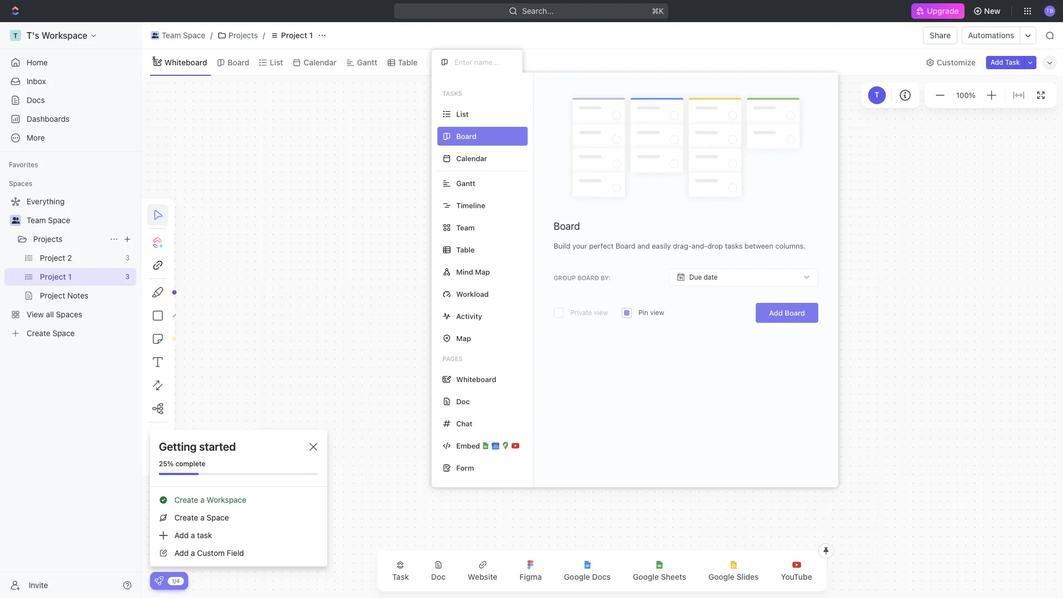 Task type: vqa. For each thing, say whether or not it's contained in the screenshot.
youtube Button on the right of page
yes



Task type: locate. For each thing, give the bounding box(es) containing it.
1 view from the left
[[594, 309, 608, 317]]

0 horizontal spatial space
[[48, 215, 70, 225]]

0 horizontal spatial projects link
[[33, 230, 105, 248]]

0 horizontal spatial doc
[[431, 572, 446, 582]]

0 horizontal spatial docs
[[27, 95, 45, 105]]

team space link inside tree
[[27, 212, 134, 229]]

table up mind
[[456, 245, 475, 254]]

youtube button
[[772, 554, 821, 588]]

0 horizontal spatial list
[[270, 57, 283, 67]]

0 horizontal spatial team space link
[[27, 212, 134, 229]]

doc inside button
[[431, 572, 446, 582]]

0 vertical spatial list
[[270, 57, 283, 67]]

close image
[[310, 443, 317, 451]]

add down the add a task
[[174, 548, 189, 558]]

1 google from the left
[[564, 572, 590, 582]]

1 vertical spatial team space link
[[27, 212, 134, 229]]

pin
[[639, 309, 649, 317]]

google docs button
[[555, 554, 620, 588]]

whiteboard
[[165, 57, 207, 67], [456, 375, 496, 384]]

1 horizontal spatial /
[[263, 30, 265, 40]]

0 vertical spatial table
[[398, 57, 418, 67]]

0 vertical spatial user group image
[[152, 33, 159, 38]]

space
[[183, 30, 205, 40], [48, 215, 70, 225], [207, 513, 229, 522]]

a up task
[[200, 513, 205, 522]]

1 vertical spatial map
[[456, 334, 471, 343]]

1 horizontal spatial view
[[650, 309, 665, 317]]

task left doc button
[[392, 572, 409, 582]]

view
[[594, 309, 608, 317], [650, 309, 665, 317]]

0 vertical spatial team space link
[[148, 29, 208, 42]]

create
[[174, 495, 198, 505], [174, 513, 198, 522]]

automations button
[[963, 27, 1020, 44]]

25% complete
[[159, 460, 205, 468]]

add for add a custom field
[[174, 548, 189, 558]]

1 horizontal spatial google
[[633, 572, 659, 582]]

0 horizontal spatial projects
[[33, 234, 62, 244]]

team space
[[162, 30, 205, 40], [27, 215, 70, 225]]

task inside task button
[[392, 572, 409, 582]]

calendar up timeline
[[456, 154, 487, 163]]

due date button
[[669, 269, 819, 286]]

0 horizontal spatial team space
[[27, 215, 70, 225]]

task
[[1006, 58, 1020, 66], [392, 572, 409, 582]]

gantt link
[[355, 55, 378, 70]]

view button
[[432, 55, 468, 70]]

t
[[875, 90, 880, 99]]

view for pin view
[[650, 309, 665, 317]]

build your perfect board and easily drag-and-drop tasks between columns.
[[554, 242, 806, 250]]

0 vertical spatial projects link
[[215, 29, 261, 42]]

table link
[[396, 55, 418, 70]]

1 horizontal spatial user group image
[[152, 33, 159, 38]]

0 vertical spatial gantt
[[357, 57, 378, 67]]

1 vertical spatial create
[[174, 513, 198, 522]]

create for create a space
[[174, 513, 198, 522]]

add left task
[[174, 531, 189, 540]]

a left task
[[191, 531, 195, 540]]

task button
[[383, 554, 418, 588]]

between
[[745, 242, 774, 250]]

activity
[[456, 312, 482, 320]]

perfect
[[589, 242, 614, 250]]

add down due date "dropdown button"
[[769, 309, 783, 317]]

doc up "chat"
[[456, 397, 470, 406]]

team space up whiteboard link
[[162, 30, 205, 40]]

1 horizontal spatial list
[[456, 109, 469, 118]]

1 horizontal spatial task
[[1006, 58, 1020, 66]]

add task button
[[987, 56, 1025, 69]]

started
[[199, 440, 236, 453]]

map right mind
[[475, 267, 490, 276]]

table right gantt link
[[398, 57, 418, 67]]

projects link
[[215, 29, 261, 42], [33, 230, 105, 248]]

view
[[446, 57, 464, 67]]

drop
[[708, 242, 723, 250]]

0 horizontal spatial whiteboard
[[165, 57, 207, 67]]

1 horizontal spatial map
[[475, 267, 490, 276]]

0 horizontal spatial gantt
[[357, 57, 378, 67]]

view right the pin
[[650, 309, 665, 317]]

1 create from the top
[[174, 495, 198, 505]]

drag-
[[673, 242, 692, 250]]

0 vertical spatial whiteboard
[[165, 57, 207, 67]]

website
[[468, 572, 498, 582]]

team down timeline
[[456, 223, 475, 232]]

workload
[[456, 289, 489, 298]]

team down spaces
[[27, 215, 46, 225]]

a
[[200, 495, 205, 505], [200, 513, 205, 522], [191, 531, 195, 540], [191, 548, 195, 558]]

1 vertical spatial projects
[[33, 234, 62, 244]]

inbox
[[27, 76, 46, 86]]

/
[[210, 30, 213, 40], [263, 30, 265, 40]]

add inside button
[[991, 58, 1004, 66]]

whiteboard left board link at the left top
[[165, 57, 207, 67]]

1 / from the left
[[210, 30, 213, 40]]

a down the add a task
[[191, 548, 195, 558]]

2 vertical spatial space
[[207, 513, 229, 522]]

getting
[[159, 440, 197, 453]]

tree
[[4, 193, 136, 342]]

0 horizontal spatial task
[[392, 572, 409, 582]]

add board
[[769, 309, 805, 317]]

add task
[[991, 58, 1020, 66]]

1 vertical spatial list
[[456, 109, 469, 118]]

1 vertical spatial table
[[456, 245, 475, 254]]

onboarding checklist button image
[[155, 577, 163, 586]]

0 vertical spatial create
[[174, 495, 198, 505]]

0 horizontal spatial view
[[594, 309, 608, 317]]

date
[[704, 273, 718, 281]]

map down activity
[[456, 334, 471, 343]]

0 horizontal spatial /
[[210, 30, 213, 40]]

1 vertical spatial task
[[392, 572, 409, 582]]

create up create a space
[[174, 495, 198, 505]]

whiteboard link
[[162, 55, 207, 70]]

team space down spaces
[[27, 215, 70, 225]]

easily
[[652, 242, 671, 250]]

0 vertical spatial docs
[[27, 95, 45, 105]]

2 horizontal spatial team
[[456, 223, 475, 232]]

1 vertical spatial team space
[[27, 215, 70, 225]]

add
[[991, 58, 1004, 66], [769, 309, 783, 317], [174, 531, 189, 540], [174, 548, 189, 558]]

user group image
[[152, 33, 159, 38], [11, 217, 20, 224]]

0 vertical spatial calendar
[[304, 57, 337, 67]]

0 vertical spatial map
[[475, 267, 490, 276]]

sidebar navigation
[[0, 22, 141, 598]]

pin view
[[639, 309, 665, 317]]

team
[[162, 30, 181, 40], [27, 215, 46, 225], [456, 223, 475, 232]]

google for google docs
[[564, 572, 590, 582]]

google right figma
[[564, 572, 590, 582]]

1 horizontal spatial gantt
[[456, 179, 476, 188]]

1 vertical spatial user group image
[[11, 217, 20, 224]]

2 / from the left
[[263, 30, 265, 40]]

add down automations button
[[991, 58, 1004, 66]]

google inside button
[[709, 572, 735, 582]]

2 view from the left
[[650, 309, 665, 317]]

2 google from the left
[[633, 572, 659, 582]]

team space link
[[148, 29, 208, 42], [27, 212, 134, 229]]

a for space
[[200, 513, 205, 522]]

google left "slides"
[[709, 572, 735, 582]]

3 google from the left
[[709, 572, 735, 582]]

2 create from the top
[[174, 513, 198, 522]]

1 vertical spatial docs
[[592, 572, 611, 582]]

1 horizontal spatial doc
[[456, 397, 470, 406]]

new button
[[969, 2, 1008, 20]]

Enter name... field
[[454, 57, 514, 67]]

upgrade
[[927, 6, 959, 16]]

projects
[[229, 30, 258, 40], [33, 234, 62, 244]]

0 horizontal spatial google
[[564, 572, 590, 582]]

1 horizontal spatial projects
[[229, 30, 258, 40]]

create up the add a task
[[174, 513, 198, 522]]

view for private view
[[594, 309, 608, 317]]

favorites button
[[4, 158, 43, 172]]

tree inside sidebar navigation
[[4, 193, 136, 342]]

tasks
[[725, 242, 743, 250]]

1 horizontal spatial calendar
[[456, 154, 487, 163]]

doc button
[[422, 554, 455, 588]]

upgrade link
[[912, 3, 965, 19]]

task down automations button
[[1006, 58, 1020, 66]]

0 vertical spatial task
[[1006, 58, 1020, 66]]

1 vertical spatial doc
[[431, 572, 446, 582]]

add a task
[[174, 531, 212, 540]]

gantt
[[357, 57, 378, 67], [456, 179, 476, 188]]

customize button
[[923, 55, 979, 70]]

complete
[[176, 460, 205, 468]]

home
[[27, 58, 48, 67]]

view right private
[[594, 309, 608, 317]]

board
[[228, 57, 249, 67], [554, 221, 580, 232], [616, 242, 636, 250], [785, 309, 805, 317]]

0 horizontal spatial team
[[27, 215, 46, 225]]

1 horizontal spatial team space
[[162, 30, 205, 40]]

list inside list link
[[270, 57, 283, 67]]

whiteboard down pages
[[456, 375, 496, 384]]

docs link
[[4, 91, 136, 109]]

group board by:
[[554, 274, 611, 281]]

gantt left table link
[[357, 57, 378, 67]]

tree containing team space
[[4, 193, 136, 342]]

doc
[[456, 397, 470, 406], [431, 572, 446, 582]]

list
[[270, 57, 283, 67], [456, 109, 469, 118]]

1 vertical spatial calendar
[[456, 154, 487, 163]]

1 vertical spatial whiteboard
[[456, 375, 496, 384]]

team up whiteboard link
[[162, 30, 181, 40]]

calendar down "1"
[[304, 57, 337, 67]]

youtube
[[781, 572, 813, 582]]

list down project 1 link
[[270, 57, 283, 67]]

list down tasks
[[456, 109, 469, 118]]

a up create a space
[[200, 495, 205, 505]]

gantt up timeline
[[456, 179, 476, 188]]

project 1 link
[[267, 29, 316, 42]]

docs
[[27, 95, 45, 105], [592, 572, 611, 582]]

1 horizontal spatial space
[[183, 30, 205, 40]]

0 horizontal spatial user group image
[[11, 217, 20, 224]]

doc right task button
[[431, 572, 446, 582]]

google left sheets
[[633, 572, 659, 582]]

2 horizontal spatial google
[[709, 572, 735, 582]]

1/4
[[172, 577, 180, 584]]

1 vertical spatial space
[[48, 215, 70, 225]]

1 horizontal spatial table
[[456, 245, 475, 254]]

1 vertical spatial projects link
[[33, 230, 105, 248]]

google for google sheets
[[633, 572, 659, 582]]

1 horizontal spatial docs
[[592, 572, 611, 582]]



Task type: describe. For each thing, give the bounding box(es) containing it.
private view
[[571, 309, 608, 317]]

0 horizontal spatial map
[[456, 334, 471, 343]]

home link
[[4, 54, 136, 71]]

mind
[[456, 267, 473, 276]]

search...
[[523, 6, 554, 16]]

docs inside sidebar navigation
[[27, 95, 45, 105]]

website button
[[459, 554, 507, 588]]

⌘k
[[652, 6, 664, 16]]

inbox link
[[4, 73, 136, 90]]

google sheets button
[[624, 554, 695, 588]]

customize
[[937, 57, 976, 67]]

team inside tree
[[27, 215, 46, 225]]

25%
[[159, 460, 174, 468]]

dashboards
[[27, 114, 70, 124]]

a for workspace
[[200, 495, 205, 505]]

add a custom field
[[174, 548, 244, 558]]

timeline
[[456, 201, 486, 210]]

a for custom
[[191, 548, 195, 558]]

projects link inside tree
[[33, 230, 105, 248]]

create a space
[[174, 513, 229, 522]]

100%
[[957, 91, 976, 100]]

google docs
[[564, 572, 611, 582]]

google for google slides
[[709, 572, 735, 582]]

tasks
[[443, 90, 462, 97]]

0 vertical spatial space
[[183, 30, 205, 40]]

google sheets
[[633, 572, 687, 582]]

create a workspace
[[174, 495, 246, 505]]

share
[[930, 30, 951, 40]]

0 horizontal spatial table
[[398, 57, 418, 67]]

gantt inside gantt link
[[357, 57, 378, 67]]

team space inside tree
[[27, 215, 70, 225]]

user group image inside tree
[[11, 217, 20, 224]]

1 horizontal spatial whiteboard
[[456, 375, 496, 384]]

1 horizontal spatial projects link
[[215, 29, 261, 42]]

project 1
[[281, 30, 313, 40]]

task inside add task button
[[1006, 58, 1020, 66]]

form
[[456, 463, 474, 472]]

add for add board
[[769, 309, 783, 317]]

board
[[578, 274, 599, 281]]

getting started
[[159, 440, 236, 453]]

due date
[[690, 273, 718, 281]]

invite
[[29, 580, 48, 590]]

0 vertical spatial team space
[[162, 30, 205, 40]]

and
[[638, 242, 650, 250]]

task
[[197, 531, 212, 540]]

1 horizontal spatial team space link
[[148, 29, 208, 42]]

and-
[[692, 242, 708, 250]]

add for add a task
[[174, 531, 189, 540]]

embed
[[456, 441, 480, 450]]

figma button
[[511, 554, 551, 588]]

space inside sidebar navigation
[[48, 215, 70, 225]]

docs inside button
[[592, 572, 611, 582]]

1 horizontal spatial team
[[162, 30, 181, 40]]

0 vertical spatial doc
[[456, 397, 470, 406]]

your
[[573, 242, 587, 250]]

google slides button
[[700, 554, 768, 588]]

0 horizontal spatial calendar
[[304, 57, 337, 67]]

private
[[571, 309, 592, 317]]

google slides
[[709, 572, 759, 582]]

1
[[309, 30, 313, 40]]

new
[[985, 6, 1001, 16]]

custom
[[197, 548, 225, 558]]

calendar link
[[302, 55, 337, 70]]

workspace
[[207, 495, 246, 505]]

columns.
[[776, 242, 806, 250]]

build
[[554, 242, 571, 250]]

chat
[[456, 419, 473, 428]]

favorites
[[9, 161, 38, 169]]

mind map
[[456, 267, 490, 276]]

spaces
[[9, 179, 32, 188]]

create for create a workspace
[[174, 495, 198, 505]]

onboarding checklist button element
[[155, 577, 163, 586]]

1 vertical spatial gantt
[[456, 179, 476, 188]]

list link
[[268, 55, 283, 70]]

share button
[[923, 27, 958, 44]]

project
[[281, 30, 307, 40]]

pages
[[443, 355, 463, 362]]

sheets
[[661, 572, 687, 582]]

a for task
[[191, 531, 195, 540]]

add for add task
[[991, 58, 1004, 66]]

due
[[690, 273, 702, 281]]

view button
[[432, 49, 468, 75]]

0 vertical spatial projects
[[229, 30, 258, 40]]

projects inside sidebar navigation
[[33, 234, 62, 244]]

board link
[[226, 55, 249, 70]]

group
[[554, 274, 576, 281]]

automations
[[969, 30, 1015, 40]]

100% button
[[954, 88, 978, 102]]

figma
[[520, 572, 542, 582]]

2 horizontal spatial space
[[207, 513, 229, 522]]



